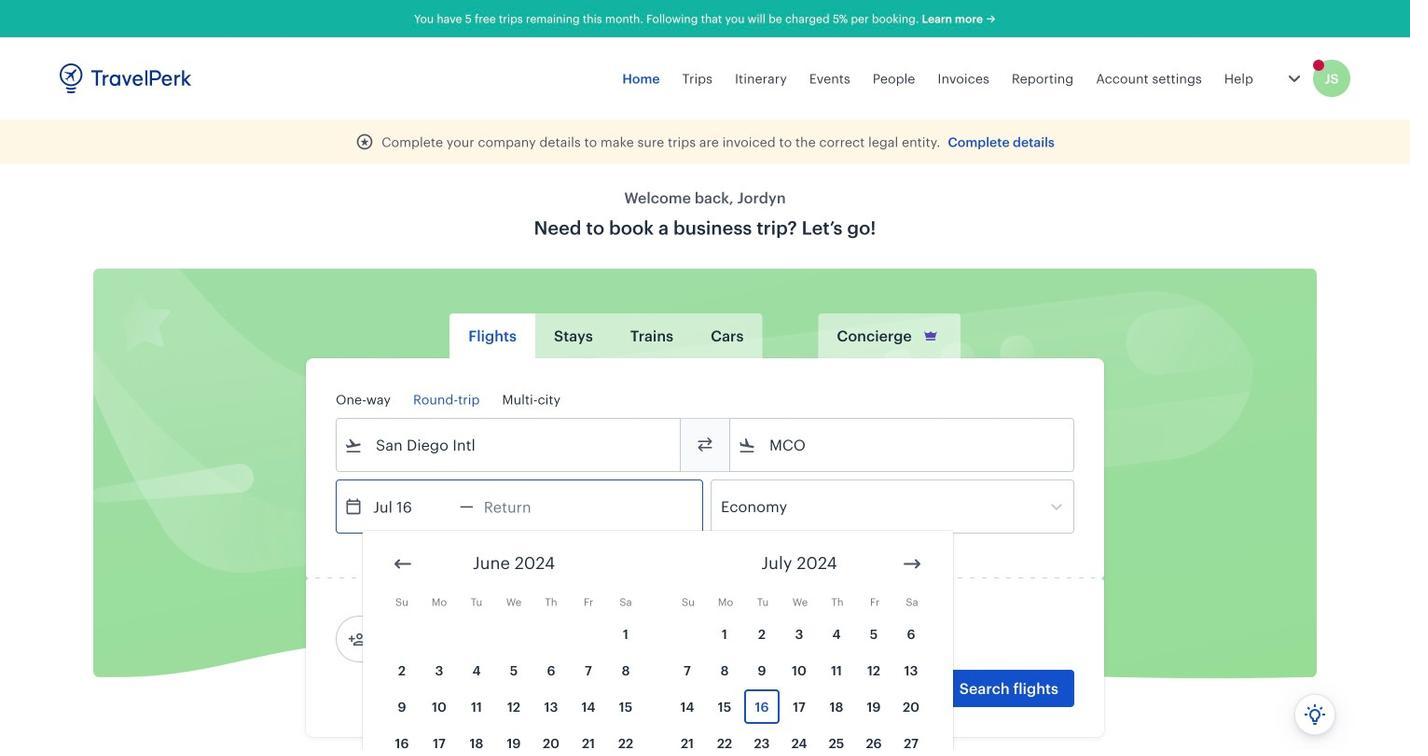Task type: locate. For each thing, give the bounding box(es) containing it.
move backward to switch to the previous month. image
[[392, 553, 414, 575]]

move forward to switch to the next month. image
[[901, 553, 924, 575]]

From search field
[[363, 430, 656, 460]]

To search field
[[757, 430, 1050, 460]]



Task type: describe. For each thing, give the bounding box(es) containing it.
Return text field
[[474, 481, 571, 533]]

calendar application
[[363, 531, 1411, 750]]

Depart text field
[[363, 481, 460, 533]]

Add first traveler search field
[[367, 624, 561, 654]]



